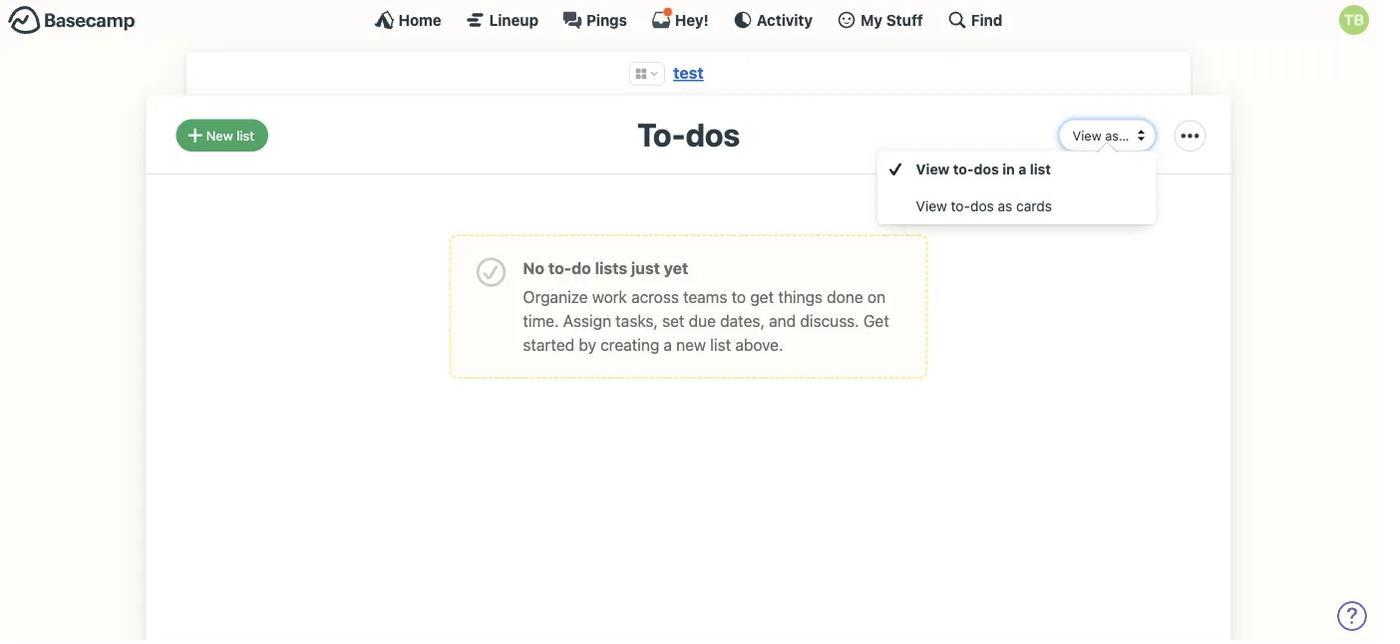 Task type: vqa. For each thing, say whether or not it's contained in the screenshot.
List to the middle
yes



Task type: locate. For each thing, give the bounding box(es) containing it.
assign
[[563, 312, 612, 331]]

a left new
[[664, 336, 672, 354]]

stuff
[[887, 11, 924, 28]]

view to-dos as cards
[[917, 198, 1052, 214]]

dos down test on the top
[[686, 115, 740, 153]]

view
[[1073, 128, 1102, 143], [917, 161, 950, 177], [917, 198, 948, 214]]

to- right no
[[549, 259, 572, 278]]

as
[[998, 198, 1013, 214]]

to-
[[637, 115, 686, 153]]

find button
[[948, 10, 1003, 30]]

0 vertical spatial list
[[237, 128, 254, 143]]

new list
[[206, 128, 254, 143]]

to- inside view to-dos in a list link
[[954, 161, 974, 177]]

view left as…
[[1073, 128, 1102, 143]]

new list link
[[176, 119, 268, 152]]

view as… button
[[1059, 119, 1157, 152]]

2 vertical spatial view
[[917, 198, 948, 214]]

new
[[206, 128, 233, 143]]

1 horizontal spatial list
[[711, 336, 731, 354]]

0 horizontal spatial list
[[237, 128, 254, 143]]

1 vertical spatial a
[[664, 336, 672, 354]]

tasks,
[[616, 312, 658, 331]]

0 vertical spatial view
[[1073, 128, 1102, 143]]

0 horizontal spatial a
[[664, 336, 672, 354]]

2 vertical spatial list
[[711, 336, 731, 354]]

discuss.
[[801, 312, 860, 331]]

view to-dos as cards link
[[877, 188, 1157, 224]]

view up 'view to-dos as cards'
[[917, 161, 950, 177]]

dos for view to-dos as cards
[[971, 198, 994, 214]]

view for view as…
[[1073, 128, 1102, 143]]

2 horizontal spatial list
[[1030, 161, 1052, 177]]

1 vertical spatial view
[[917, 161, 950, 177]]

view inside dropdown button
[[1073, 128, 1102, 143]]

to- inside view to-dos as cards link
[[951, 198, 971, 214]]

2 vertical spatial dos
[[971, 198, 994, 214]]

dos for view to-dos in a list
[[974, 161, 999, 177]]

dos left as
[[971, 198, 994, 214]]

organize
[[523, 288, 588, 307]]

to- down the view to-dos in a list
[[951, 198, 971, 214]]

get
[[864, 312, 890, 331]]

activity
[[757, 11, 813, 28]]

to-
[[954, 161, 974, 177], [951, 198, 971, 214], [549, 259, 572, 278]]

do
[[572, 259, 591, 278]]

lineup link
[[466, 10, 539, 30]]

1 vertical spatial list
[[1030, 161, 1052, 177]]

to- for as
[[951, 198, 971, 214]]

dates,
[[721, 312, 765, 331]]

my stuff button
[[837, 10, 924, 30]]

cards
[[1017, 198, 1052, 214]]

view to-dos in a list
[[917, 161, 1052, 177]]

lineup
[[490, 11, 539, 28]]

tim burton image
[[1340, 5, 1370, 35]]

a right the 'in'
[[1019, 161, 1027, 177]]

0 vertical spatial to-
[[954, 161, 974, 177]]

on
[[868, 288, 886, 307]]

dos
[[686, 115, 740, 153], [974, 161, 999, 177], [971, 198, 994, 214]]

1 vertical spatial to-
[[951, 198, 971, 214]]

to- up 'view to-dos as cards'
[[954, 161, 974, 177]]

1 horizontal spatial a
[[1019, 161, 1027, 177]]

lists
[[595, 259, 628, 278]]

1 vertical spatial dos
[[974, 161, 999, 177]]

dos left the 'in'
[[974, 161, 999, 177]]

hey! button
[[651, 7, 709, 30]]

0 vertical spatial a
[[1019, 161, 1027, 177]]

view for view to-dos in a list
[[917, 161, 950, 177]]

2 vertical spatial to-
[[549, 259, 572, 278]]

test
[[674, 63, 704, 82]]

list
[[237, 128, 254, 143], [1030, 161, 1052, 177], [711, 336, 731, 354]]

creating
[[601, 336, 660, 354]]

to- for in
[[954, 161, 974, 177]]

to- inside no to-do lists just yet organize work across teams to get things done on time. assign tasks, set due dates, and discuss. get started by creating a new list above.
[[549, 259, 572, 278]]

a
[[1019, 161, 1027, 177], [664, 336, 672, 354]]

view down the view to-dos in a list
[[917, 198, 948, 214]]

view to-dos in a list link
[[877, 151, 1157, 188]]



Task type: describe. For each thing, give the bounding box(es) containing it.
set
[[663, 312, 685, 331]]

home
[[399, 11, 442, 28]]

things
[[778, 288, 823, 307]]

get
[[751, 288, 774, 307]]

new
[[677, 336, 706, 354]]

find
[[972, 11, 1003, 28]]

view as…
[[1073, 128, 1130, 143]]

home link
[[375, 10, 442, 30]]

to-dos
[[637, 115, 740, 153]]

to
[[732, 288, 746, 307]]

main element
[[0, 0, 1378, 39]]

time.
[[523, 312, 559, 331]]

pings button
[[563, 10, 627, 30]]

yet
[[664, 259, 689, 278]]

no to-do lists just yet organize work across teams to get things done on time. assign tasks, set due dates, and discuss. get started by creating a new list above.
[[523, 259, 890, 354]]

to- for lists
[[549, 259, 572, 278]]

started
[[523, 336, 575, 354]]

above.
[[736, 336, 784, 354]]

hey!
[[675, 11, 709, 28]]

just
[[631, 259, 660, 278]]

across
[[632, 288, 679, 307]]

in
[[1003, 161, 1015, 177]]

switch accounts image
[[8, 5, 136, 36]]

test link
[[674, 63, 704, 82]]

list inside no to-do lists just yet organize work across teams to get things done on time. assign tasks, set due dates, and discuss. get started by creating a new list above.
[[711, 336, 731, 354]]

due
[[689, 312, 716, 331]]

as…
[[1106, 128, 1130, 143]]

work
[[592, 288, 627, 307]]

done
[[827, 288, 864, 307]]

teams
[[683, 288, 728, 307]]

my stuff
[[861, 11, 924, 28]]

view for view to-dos as cards
[[917, 198, 948, 214]]

pings
[[587, 11, 627, 28]]

activity link
[[733, 10, 813, 30]]

0 vertical spatial dos
[[686, 115, 740, 153]]

a inside no to-do lists just yet organize work across teams to get things done on time. assign tasks, set due dates, and discuss. get started by creating a new list above.
[[664, 336, 672, 354]]

no
[[523, 259, 545, 278]]

my
[[861, 11, 883, 28]]

by
[[579, 336, 597, 354]]

and
[[769, 312, 796, 331]]



